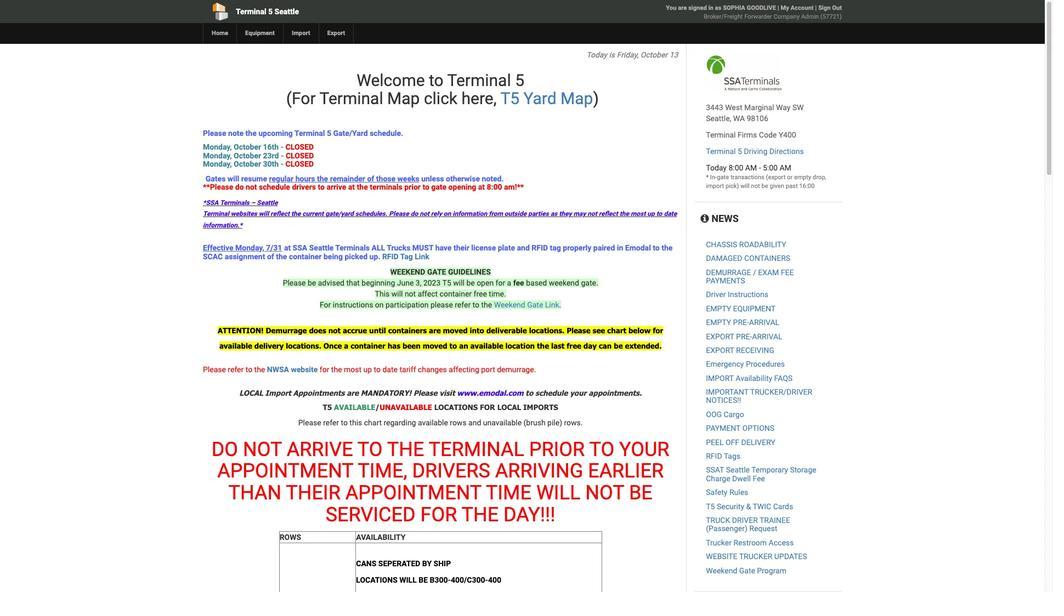 Task type: vqa. For each thing, say whether or not it's contained in the screenshot.
the bottom —
no



Task type: describe. For each thing, give the bounding box(es) containing it.
3,
[[416, 279, 422, 287]]

demurrage.
[[497, 366, 536, 374]]

up inside "*ssa terminals – seattle terminal websites will reflect the current gate/yard schedules. please do not rely on information from outside parties as they may not reflect the most up to date information.*"
[[648, 210, 655, 218]]

for inside local import appointments are mandatory! please visit www.emodal.com to schedule your appointments. t5 available / unavailable locations for local imports
[[480, 403, 495, 412]]

dwell
[[732, 474, 751, 483]]

5 inside welcome to terminal 5 (for terminal map click here, t5 yard map )
[[515, 71, 524, 90]]

schedule inside local import appointments are mandatory! please visit www.emodal.com to schedule your appointments. t5 available / unavailable locations for local imports
[[535, 389, 568, 398]]

october down note
[[234, 143, 261, 152]]

emergency procedures link
[[706, 360, 785, 369]]

5 up "equipment"
[[268, 7, 273, 16]]

time,
[[358, 460, 407, 483]]

1 closed from the top
[[286, 143, 314, 152]]

2 | from the left
[[815, 4, 817, 12]]

trucker
[[739, 553, 773, 561]]

link inside weekend gate guidelines please be advised that beginning june 3, 2023 t5 will be open for a fee based weekend gate. this will not affect container free time. for instructions on participation please refer to the weekend gate link .
[[545, 301, 559, 309]]

company
[[774, 13, 800, 20]]

weekend gate guidelines please be advised that beginning june 3, 2023 t5 will be open for a fee based weekend gate. this will not affect container free time. for instructions on participation please refer to the weekend gate link .
[[283, 268, 598, 309]]

(passenger)
[[706, 525, 748, 533]]

will inside 'gates will resume regular hours the remainder of those weeks unless otherwise noted. **please do not schedule drivers to arrive at the terminals prior to gate opening at 8:00 am!**'
[[228, 174, 239, 183]]

my
[[781, 4, 789, 12]]

0 horizontal spatial locations.
[[286, 342, 321, 351]]

1 horizontal spatial at
[[348, 183, 355, 191]]

please down attention!
[[203, 366, 226, 374]]

damaged containers link
[[706, 254, 791, 263]]

those
[[376, 174, 396, 183]]

of inside 'gates will resume regular hours the remainder of those weeks unless otherwise noted. **please do not schedule drivers to arrive at the terminals prior to gate opening at 8:00 am!**'
[[367, 174, 374, 183]]

prior
[[404, 183, 421, 191]]

trucker restroom access link
[[706, 539, 794, 547]]

0 vertical spatial not
[[243, 438, 282, 461]]

locations inside local import appointments are mandatory! please visit www.emodal.com to schedule your appointments. t5 available / unavailable locations for local imports
[[434, 403, 478, 412]]

be left advised
[[308, 279, 316, 287]]

1 horizontal spatial locations.
[[529, 326, 565, 335]]

gate inside weekend gate guidelines please be advised that beginning june 3, 2023 t5 will be open for a fee based weekend gate. this will not affect container free time. for instructions on participation please refer to the weekend gate link .
[[527, 301, 543, 309]]

not inside today                                                                                                                                                                                                                                                                                                                                                                                                                                                                                                                                                                                                                                                                                                           8:00 am - 5:00 am * in-gate transactions (export or empty drop, import pick) will not be given past 16:00
[[751, 183, 760, 190]]

seattle inside "*ssa terminals – seattle terminal websites will reflect the current gate/yard schedules. please do not rely on information from outside parties as they may not reflect the most up to date information.*"
[[257, 199, 278, 207]]

the left current
[[291, 210, 301, 218]]

- right 16th
[[281, 143, 284, 152]]

to inside at ssa seattle terminals all trucks must have their license plate and rfid tag properly paired in emodal to the scac assignment of the container being picked up.
[[653, 244, 660, 252]]

terminal inside "*ssa terminals – seattle terminal websites will reflect the current gate/yard schedules. please do not rely on information from outside parties as they may not reflect the most up to date information.*"
[[203, 210, 229, 218]]

0 horizontal spatial date
[[383, 366, 398, 374]]

2 empty from the top
[[706, 318, 731, 327]]

on inside weekend gate guidelines please be advised that beginning june 3, 2023 t5 will be open for a fee based weekend gate. this will not affect container free time. for instructions on participation please refer to the weekend gate link .
[[375, 301, 384, 309]]

truck
[[706, 516, 730, 525]]

you are signed in as sophia goodlive | my account | sign out broker/freight forwarder company admin (57721)
[[666, 4, 842, 20]]

prior
[[529, 438, 585, 461]]

not inside 'gates will resume regular hours the remainder of those weeks unless otherwise noted. **please do not schedule drivers to arrive at the terminals prior to gate opening at 8:00 am!**'
[[246, 183, 257, 191]]

t5 yard map link
[[501, 89, 593, 108]]

2 am from the left
[[780, 163, 792, 172]]

admin
[[801, 13, 819, 20]]

october left 13
[[641, 50, 668, 59]]

not right may
[[588, 210, 597, 218]]

out
[[832, 4, 842, 12]]

1 vertical spatial pre-
[[736, 332, 752, 341]]

seattle inside at ssa seattle terminals all trucks must have their license plate and rfid tag properly paired in emodal to the scac assignment of the container being picked up.
[[309, 244, 334, 252]]

terminals inside "*ssa terminals – seattle terminal websites will reflect the current gate/yard schedules. please do not rely on information from outside parties as they may not reflect the most up to date information.*"
[[220, 199, 249, 207]]

t5 inside weekend gate guidelines please be advised that beginning june 3, 2023 t5 will be open for a fee based weekend gate. this will not affect container free time. for instructions on participation please refer to the weekend gate link .
[[443, 279, 451, 287]]

seperated
[[378, 559, 420, 568]]

to up mandatory!
[[374, 366, 381, 374]]

affect
[[418, 290, 438, 298]]

container inside weekend gate guidelines please be advised that beginning june 3, 2023 t5 will be open for a fee based weekend gate. this will not affect container free time. for instructions on participation please refer to the weekend gate link .
[[440, 290, 472, 298]]

drop,
[[813, 174, 827, 181]]

5 left driving
[[738, 147, 742, 156]]

terminal inside terminal 5 seattle link
[[236, 7, 266, 16]]

1 vertical spatial up
[[364, 366, 372, 374]]

1 vertical spatial the
[[462, 503, 499, 526]]

0 vertical spatial moved
[[443, 326, 468, 335]]

refer for please refer to this chart regarding available rows and unavailable (brush pile) rows.
[[323, 418, 339, 427]]

**please
[[203, 183, 233, 191]]

info circle image
[[701, 214, 709, 224]]

1 to from the left
[[358, 438, 383, 461]]

8:00 inside today                                                                                                                                                                                                                                                                                                                                                                                                                                                                                                                                                                                                                                                                                                           8:00 am - 5:00 am * in-gate transactions (export or empty drop, import pick) will not be given past 16:00
[[729, 163, 744, 172]]

do inside 'gates will resume regular hours the remainder of those weeks unless otherwise noted. **please do not schedule drivers to arrive at the terminals prior to gate opening at 8:00 am!**'
[[235, 183, 244, 191]]

0 vertical spatial arrival
[[749, 318, 780, 327]]

1 horizontal spatial available
[[418, 418, 448, 427]]

chassis
[[706, 240, 738, 249]]

1 map from the left
[[387, 89, 420, 108]]

rfid tags link
[[706, 452, 741, 461]]

changes
[[418, 366, 447, 374]]

import availability faqs link
[[706, 374, 793, 383]]

gate/yard
[[325, 210, 354, 218]]

be down guidelines
[[467, 279, 475, 287]]

will inside "*ssa terminals – seattle terminal websites will reflect the current gate/yard schedules. please do not rely on information from outside parties as they may not reflect the most up to date information.*"
[[259, 210, 269, 218]]

website
[[291, 366, 318, 374]]

1 reflect from the left
[[271, 210, 290, 218]]

(57721)
[[821, 13, 842, 20]]

code
[[759, 131, 777, 139]]

container inside at ssa seattle terminals all trucks must have their license plate and rfid tag properly paired in emodal to the scac assignment of the container being picked up.
[[289, 252, 322, 261]]

important
[[706, 388, 749, 397]]

of inside at ssa seattle terminals all trucks must have their license plate and rfid tag properly paired in emodal to the scac assignment of the container being picked up.
[[267, 252, 274, 261]]

seattle inside chassis roadability damaged containers demurrage / exam fee payments driver instructions empty equipment empty pre-arrival export pre-arrival export receiving emergency procedures import availability faqs important trucker/driver notices!! oog cargo payment options peel off delivery rfid tags ssat seattle temporary storage charge dwell fee safety rules t5 security & twic cards truck driver trainee (passenger) request trucker restroom access website trucker updates weekend gate program
[[726, 466, 750, 475]]

2 horizontal spatial at
[[478, 183, 485, 191]]

in inside at ssa seattle terminals all trucks must have their license plate and rfid tag properly paired in emodal to the scac assignment of the container being picked up.
[[617, 244, 623, 252]]

schedules.
[[355, 210, 387, 218]]

tariff
[[400, 366, 416, 374]]

in-
[[710, 174, 717, 181]]

arrive
[[287, 438, 353, 461]]

0 vertical spatial the
[[387, 438, 424, 461]]

30th
[[263, 160, 279, 169]]

chart inside attention! demurrage does not accrue until containers are moved into deliverable locations. please see chart below for available delivery locations. once a container has been moved to an available location the last free day can be extended.
[[607, 326, 627, 335]]

on inside "*ssa terminals – seattle terminal websites will reflect the current gate/yard schedules. please do not rely on information from outside parties as they may not reflect the most up to date information.*"
[[444, 210, 451, 218]]

gate inside chassis roadability damaged containers demurrage / exam fee payments driver instructions empty equipment empty pre-arrival export pre-arrival export receiving emergency procedures import availability faqs important trucker/driver notices!! oog cargo payment options peel off delivery rfid tags ssat seattle temporary storage charge dwell fee safety rules t5 security & twic cards truck driver trainee (passenger) request trucker restroom access website trucker updates weekend gate program
[[739, 567, 755, 575]]

the right "emodal"
[[662, 244, 673, 252]]

available
[[334, 403, 376, 412]]

1 empty from the top
[[706, 304, 731, 313]]

access
[[769, 539, 794, 547]]

terminal 5 seattle image
[[706, 55, 783, 91]]

for inside weekend gate guidelines please be advised that beginning june 3, 2023 t5 will be open for a fee based weekend gate. this will not affect container free time. for instructions on participation please refer to the weekend gate link .
[[496, 279, 505, 287]]

the down once at the left bottom of the page
[[331, 366, 342, 374]]

container inside attention! demurrage does not accrue until containers are moved into deliverable locations. please see chart below for available delivery locations. once a container has been moved to an available location the last free day can be extended.
[[351, 342, 386, 351]]

west
[[725, 103, 743, 112]]

will down guidelines
[[453, 279, 465, 287]]

paired
[[593, 244, 615, 252]]

as inside "*ssa terminals – seattle terminal websites will reflect the current gate/yard schedules. please do not rely on information from outside parties as they may not reflect the most up to date information.*"
[[551, 210, 558, 218]]

driver
[[732, 516, 758, 525]]

are inside local import appointments are mandatory! please visit www.emodal.com to schedule your appointments. t5 available / unavailable locations for local imports
[[347, 389, 359, 398]]

1 vertical spatial will
[[400, 576, 417, 585]]

5 inside please note the upcoming terminal 5 gate/yard schedule. monday, october 16th - closed monday, october 23rd - closed monday, october 30th - closed
[[327, 129, 331, 138]]

truck driver trainee (passenger) request link
[[706, 516, 790, 533]]

empty equipment link
[[706, 304, 776, 313]]

from
[[489, 210, 503, 218]]

fee
[[753, 474, 765, 483]]

- inside today                                                                                                                                                                                                                                                                                                                                                                                                                                                                                                                                                                                                                                                                                                           8:00 am - 5:00 am * in-gate transactions (export or empty drop, import pick) will not be given past 16:00
[[759, 163, 761, 172]]

based
[[526, 279, 547, 287]]

can
[[599, 342, 612, 351]]

1 export from the top
[[706, 332, 734, 341]]

- right 30th
[[281, 160, 284, 169]]

.
[[559, 301, 561, 309]]

containers
[[744, 254, 791, 263]]

time.
[[489, 290, 506, 298]]

date inside "*ssa terminals – seattle terminal websites will reflect the current gate/yard schedules. please do not rely on information from outside parties as they may not reflect the most up to date information.*"
[[664, 210, 677, 218]]

weekend gate program link
[[706, 567, 787, 575]]

terminal inside please note the upcoming terminal 5 gate/yard schedule. monday, october 16th - closed monday, october 23rd - closed monday, october 30th - closed
[[295, 129, 325, 138]]

please up "arrive"
[[298, 418, 321, 427]]

import inside the "import" link
[[292, 30, 310, 37]]

home
[[212, 30, 228, 37]]

1 vertical spatial local
[[497, 403, 521, 412]]

fee
[[513, 279, 524, 287]]

2 closed from the top
[[286, 151, 314, 160]]

be inside attention! demurrage does not accrue until containers are moved into deliverable locations. please see chart below for available delivery locations. once a container has been moved to an available location the last free day can be extended.
[[614, 342, 623, 351]]

a inside weekend gate guidelines please be advised that beginning june 3, 2023 t5 will be open for a fee based weekend gate. this will not affect container free time. for instructions on participation please refer to the weekend gate link .
[[507, 279, 511, 287]]

ship
[[434, 559, 451, 568]]

have
[[435, 244, 452, 252]]

0 horizontal spatial for
[[320, 366, 329, 374]]

/ inside local import appointments are mandatory! please visit www.emodal.com to schedule your appointments. t5 available / unavailable locations for local imports
[[376, 403, 380, 412]]

0 vertical spatial link
[[415, 252, 430, 261]]

1 vertical spatial chart
[[364, 418, 382, 427]]

(brush
[[524, 418, 546, 427]]

may
[[574, 210, 586, 218]]

1 am from the left
[[746, 163, 757, 172]]

2 horizontal spatial available
[[471, 342, 503, 351]]

an
[[459, 342, 468, 351]]

the left terminals
[[357, 183, 368, 191]]

this
[[375, 290, 390, 298]]

firms
[[738, 131, 757, 139]]

pick)
[[726, 183, 739, 190]]

gate
[[427, 268, 446, 276]]

otherwise
[[446, 174, 480, 183]]

16th
[[263, 143, 279, 152]]

1 vertical spatial not
[[586, 482, 624, 505]]

news
[[709, 213, 739, 224]]

schedule inside 'gates will resume regular hours the remainder of those weeks unless otherwise noted. **please do not schedule drivers to arrive at the terminals prior to gate opening at 8:00 am!**'
[[259, 183, 290, 191]]

1 vertical spatial moved
[[423, 342, 447, 351]]

local import appointments are mandatory! please visit www.emodal.com to schedule your appointments. t5 available / unavailable locations for local imports
[[239, 389, 642, 412]]

goodlive
[[747, 4, 776, 12]]

13
[[670, 50, 678, 59]]

will down june
[[392, 290, 403, 298]]

to right the prior
[[423, 183, 430, 191]]

website trucker updates link
[[706, 553, 807, 561]]

locations will be b300-400/c300-400
[[356, 576, 501, 585]]

www.emodal.com link
[[457, 389, 524, 398]]

for inside attention! demurrage does not accrue until containers are moved into deliverable locations. please see chart below for available delivery locations. once a container has been moved to an available location the last free day can be extended.
[[653, 326, 664, 335]]

at inside at ssa seattle terminals all trucks must have their license plate and rfid tag properly paired in emodal to the scac assignment of the container being picked up.
[[284, 244, 291, 252]]

trucker
[[706, 539, 732, 547]]

1 | from the left
[[778, 4, 779, 12]]

demurrage
[[706, 268, 751, 277]]

are inside you are signed in as sophia goodlive | my account | sign out broker/freight forwarder company admin (57721)
[[678, 4, 687, 12]]

program
[[757, 567, 787, 575]]

scac
[[203, 252, 223, 261]]

welcome
[[357, 71, 425, 90]]

are inside attention! demurrage does not accrue until containers are moved into deliverable locations. please see chart below for available delivery locations. once a container has been moved to an available location the last free day can be extended.
[[429, 326, 441, 335]]

has
[[388, 342, 401, 351]]

sign out link
[[819, 4, 842, 12]]

payments
[[706, 277, 745, 285]]

off
[[726, 438, 740, 447]]

tag
[[550, 244, 561, 252]]

terminals inside at ssa seattle terminals all trucks must have their license plate and rfid tag properly paired in emodal to the scac assignment of the container being picked up.
[[335, 244, 370, 252]]

properly
[[563, 244, 592, 252]]

- right 23rd
[[281, 151, 284, 160]]

0 horizontal spatial rfid
[[382, 252, 399, 261]]

affecting
[[449, 366, 479, 374]]

will inside today                                                                                                                                                                                                                                                                                                                                                                                                                                                                                                                                                                                                                                                                                                           8:00 am - 5:00 am * in-gate transactions (export or empty drop, import pick) will not be given past 16:00
[[741, 183, 750, 190]]

seattle up the "import" link
[[275, 7, 299, 16]]

not inside weekend gate guidelines please be advised that beginning june 3, 2023 t5 will be open for a fee based weekend gate. this will not affect container free time. for instructions on participation please refer to the weekend gate link .
[[405, 290, 416, 298]]

the left nwsa
[[254, 366, 265, 374]]

today for today                                                                                                                                                                                                                                                                                                                                                                                                                                                                                                                                                                                                                                                                                                           8:00 am - 5:00 am * in-gate transactions (export or empty drop, import pick) will not be given past 16:00
[[706, 163, 727, 172]]

do inside "*ssa terminals – seattle terminal websites will reflect the current gate/yard schedules. please do not rely on information from outside parties as they may not reflect the most up to date information.*"
[[411, 210, 418, 218]]



Task type: locate. For each thing, give the bounding box(es) containing it.
8:00 up transactions
[[729, 163, 744, 172]]

here,
[[462, 89, 497, 108]]

1 horizontal spatial container
[[351, 342, 386, 351]]

demurrage
[[266, 326, 307, 335]]

import down nwsa
[[265, 389, 291, 398]]

the up "emodal"
[[620, 210, 629, 218]]

october left 23rd
[[234, 151, 261, 160]]

t5 security & twic cards link
[[706, 502, 793, 511]]

0 vertical spatial /
[[753, 268, 756, 277]]

0 vertical spatial date
[[664, 210, 677, 218]]

do not arrive to the terminal prior to your appointment time, drivers arriving earlier than their appointment time will not be serviced for the day!!!
[[212, 438, 670, 526]]

refer for please refer to the nwsa website for the most up to date tariff changes affecting port demurrage.
[[228, 366, 244, 374]]

monday,
[[203, 143, 232, 152], [203, 151, 232, 160], [203, 160, 232, 169], [235, 244, 264, 252]]

1 vertical spatial refer
[[228, 366, 244, 374]]

gate down trucker
[[739, 567, 755, 575]]

1 horizontal spatial do
[[411, 210, 418, 218]]

in right paired
[[617, 244, 623, 252]]

do
[[212, 438, 238, 461]]

weekend
[[549, 279, 579, 287]]

1 horizontal spatial most
[[631, 210, 646, 218]]

is
[[609, 50, 615, 59]]

rows
[[450, 418, 467, 427]]

date left info circle image
[[664, 210, 677, 218]]

be right can
[[614, 342, 623, 351]]

do left rely
[[411, 210, 418, 218]]

for inside do not arrive to the terminal prior to your appointment time, drivers arriving earlier than their appointment time will not be serviced for the day!!!
[[421, 503, 457, 526]]

5 left gate/yard
[[327, 129, 331, 138]]

security
[[717, 502, 745, 511]]

attention! demurrage does not accrue until containers are moved into deliverable locations. please see chart below for available delivery locations. once a container has been moved to an available location the last free day can be extended.
[[218, 326, 664, 351]]

2 vertical spatial are
[[347, 389, 359, 398]]

t5 inside welcome to terminal 5 (for terminal map click here, t5 yard map )
[[501, 89, 520, 108]]

date left "tariff"
[[383, 366, 398, 374]]

0 vertical spatial in
[[709, 4, 714, 12]]

current
[[302, 210, 324, 218]]

the right the hours at the left top of the page
[[317, 174, 328, 183]]

2 horizontal spatial for
[[653, 326, 664, 335]]

1 horizontal spatial local
[[497, 403, 521, 412]]

weeks
[[398, 174, 420, 183]]

ssa
[[293, 244, 307, 252]]

0 horizontal spatial locations
[[356, 576, 398, 585]]

0 vertical spatial up
[[648, 210, 655, 218]]

availability
[[356, 533, 406, 542]]

important trucker/driver notices!! link
[[706, 388, 813, 405]]

2 reflect from the left
[[599, 210, 618, 218]]

0 horizontal spatial most
[[344, 366, 362, 374]]

arrival up receiving
[[752, 332, 783, 341]]

1 horizontal spatial be
[[629, 482, 653, 505]]

today inside today                                                                                                                                                                                                                                                                                                                                                                                                                                                                                                                                                                                                                                                                                                           8:00 am - 5:00 am * in-gate transactions (export or empty drop, import pick) will not be given past 16:00
[[706, 163, 727, 172]]

0 vertical spatial local
[[239, 389, 263, 398]]

free inside weekend gate guidelines please be advised that beginning june 3, 2023 t5 will be open for a fee based weekend gate. this will not affect container free time. for instructions on participation please refer to the weekend gate link .
[[474, 290, 487, 298]]

will down prior
[[537, 482, 581, 505]]

0 horizontal spatial will
[[400, 576, 417, 585]]

a inside attention! demurrage does not accrue until containers are moved into deliverable locations. please see chart below for available delivery locations. once a container has been moved to an available location the last free day can be extended.
[[344, 342, 349, 351]]

1 horizontal spatial up
[[648, 210, 655, 218]]

locations. down the does
[[286, 342, 321, 351]]

chassis roadability link
[[706, 240, 787, 249]]

up up "emodal"
[[648, 210, 655, 218]]

available
[[219, 342, 252, 351], [471, 342, 503, 351], [418, 418, 448, 427]]

be inside do not arrive to the terminal prior to your appointment time, drivers arriving earlier than their appointment time will not be serviced for the day!!!
[[629, 482, 653, 505]]

appointments.
[[589, 389, 642, 398]]

locations up rows at the bottom of page
[[434, 403, 478, 412]]

gate left opening
[[431, 183, 447, 191]]

1 horizontal spatial refer
[[323, 418, 339, 427]]

the inside weekend gate guidelines please be advised that beginning june 3, 2023 t5 will be open for a fee based weekend gate. this will not affect container free time. for instructions on participation please refer to the weekend gate link .
[[481, 301, 492, 309]]

t5 inside local import appointments are mandatory! please visit www.emodal.com to schedule your appointments. t5 available / unavailable locations for local imports
[[323, 403, 332, 412]]

empty down driver
[[706, 304, 731, 313]]

1 vertical spatial export
[[706, 346, 734, 355]]

noted.
[[482, 174, 504, 183]]

2 horizontal spatial rfid
[[706, 452, 722, 461]]

safety rules link
[[706, 488, 749, 497]]

weekend inside weekend gate guidelines please be advised that beginning june 3, 2023 t5 will be open for a fee based weekend gate. this will not affect container free time. for instructions on participation please refer to the weekend gate link .
[[494, 301, 525, 309]]

0 horizontal spatial terminals
[[220, 199, 249, 207]]

locations. up last
[[529, 326, 565, 335]]

terminal 5 seattle link
[[203, 0, 460, 23]]

0 horizontal spatial available
[[219, 342, 252, 351]]

8:00 inside 'gates will resume regular hours the remainder of those weeks unless otherwise noted. **please do not schedule drivers to arrive at the terminals prior to gate opening at 8:00 am!**'
[[487, 183, 502, 191]]

0 horizontal spatial at
[[284, 244, 291, 252]]

rules
[[730, 488, 749, 497]]

deliverable
[[486, 326, 527, 335]]

reflect left current
[[271, 210, 290, 218]]

5 right here,
[[515, 71, 524, 90]]

0 horizontal spatial 8:00
[[487, 183, 502, 191]]

to down open
[[473, 301, 480, 309]]

0 horizontal spatial container
[[289, 252, 322, 261]]

2 horizontal spatial container
[[440, 290, 472, 298]]

0 horizontal spatial on
[[375, 301, 384, 309]]

1 vertical spatial import
[[265, 389, 291, 398]]

please refer to the nwsa website for the most up to date tariff changes affecting port demurrage.
[[203, 366, 536, 374]]

400
[[488, 576, 501, 585]]

0 horizontal spatial do
[[235, 183, 244, 191]]

1 vertical spatial for
[[421, 503, 457, 526]]

the left ssa
[[276, 252, 287, 261]]

free down open
[[474, 290, 487, 298]]

seattle right ssa
[[309, 244, 334, 252]]

1 horizontal spatial gate
[[717, 174, 729, 181]]

information.*
[[203, 221, 242, 229]]

to right "emodal"
[[653, 244, 660, 252]]

to inside attention! demurrage does not accrue until containers are moved into deliverable locations. please see chart below for available delivery locations. once a container has been moved to an available location the last free day can be extended.
[[450, 342, 457, 351]]

rfid left tag
[[532, 244, 548, 252]]

0 horizontal spatial are
[[347, 389, 359, 398]]

locations down the 'cans'
[[356, 576, 398, 585]]

to left nwsa
[[246, 366, 252, 374]]

note
[[228, 129, 244, 138]]

link down weekend
[[545, 301, 559, 309]]

location
[[506, 342, 535, 351]]

most inside "*ssa terminals – seattle terminal websites will reflect the current gate/yard schedules. please do not rely on information from outside parties as they may not reflect the most up to date information.*"
[[631, 210, 646, 218]]

most up "emodal"
[[631, 210, 646, 218]]

0 horizontal spatial gate
[[431, 183, 447, 191]]

2 horizontal spatial refer
[[455, 301, 471, 309]]

2 horizontal spatial are
[[678, 4, 687, 12]]

0 vertical spatial gate
[[717, 174, 729, 181]]

0 horizontal spatial |
[[778, 4, 779, 12]]

moved right "been" on the bottom of page
[[423, 342, 447, 351]]

export up the "emergency" in the bottom right of the page
[[706, 346, 734, 355]]

tags
[[724, 452, 741, 461]]

1 vertical spatial as
[[551, 210, 558, 218]]

0 vertical spatial most
[[631, 210, 646, 218]]

1 vertical spatial and
[[469, 418, 481, 427]]

1 vertical spatial date
[[383, 366, 398, 374]]

2 to from the left
[[589, 438, 615, 461]]

the left last
[[537, 342, 549, 351]]

3 closed from the top
[[286, 160, 314, 169]]

rfid right up.
[[382, 252, 399, 261]]

1 horizontal spatial for
[[496, 279, 505, 287]]

map
[[387, 89, 420, 108], [561, 89, 593, 108]]

/ left exam
[[753, 268, 756, 277]]

0 horizontal spatial gate
[[527, 301, 543, 309]]

websites
[[231, 210, 257, 218]]

guidelines
[[448, 268, 491, 276]]

will inside do not arrive to the terminal prior to your appointment time, drivers arriving earlier than their appointment time will not be serviced for the day!!!
[[537, 482, 581, 505]]

assignment
[[225, 252, 265, 261]]

rfid down peel
[[706, 452, 722, 461]]

gate up import
[[717, 174, 729, 181]]

link right tag
[[415, 252, 430, 261]]

container up please on the bottom left of the page
[[440, 290, 472, 298]]

import left export 'link' on the left of the page
[[292, 30, 310, 37]]

last
[[551, 342, 565, 351]]

0 vertical spatial weekend
[[494, 301, 525, 309]]

on right rely
[[444, 210, 451, 218]]

rfid inside chassis roadability damaged containers demurrage / exam fee payments driver instructions empty equipment empty pre-arrival export pre-arrival export receiving emergency procedures import availability faqs important trucker/driver notices!! oog cargo payment options peel off delivery rfid tags ssat seattle temporary storage charge dwell fee safety rules t5 security & twic cards truck driver trainee (passenger) request trucker restroom access website trucker updates weekend gate program
[[706, 452, 722, 461]]

- left 5:00
[[759, 163, 761, 172]]

most up available
[[344, 366, 362, 374]]

effective
[[203, 244, 233, 252]]

to inside weekend gate guidelines please be advised that beginning june 3, 2023 t5 will be open for a fee based weekend gate. this will not affect container free time. for instructions on participation please refer to the weekend gate link .
[[473, 301, 480, 309]]

imports
[[523, 403, 558, 412]]

2 vertical spatial refer
[[323, 418, 339, 427]]

0 vertical spatial container
[[289, 252, 322, 261]]

t5 inside chassis roadability damaged containers demurrage / exam fee payments driver instructions empty equipment empty pre-arrival export pre-arrival export receiving emergency procedures import availability faqs important trucker/driver notices!! oog cargo payment options peel off delivery rfid tags ssat seattle temporary storage charge dwell fee safety rules t5 security & twic cards truck driver trainee (passenger) request trucker restroom access website trucker updates weekend gate program
[[706, 502, 715, 511]]

be inside today                                                                                                                                                                                                                                                                                                                                                                                                                                                                                                                                                                                                                                                                                                           8:00 am - 5:00 am * in-gate transactions (export or empty drop, import pick) will not be given past 16:00
[[762, 183, 769, 190]]

not left rely
[[420, 210, 429, 218]]

2 export from the top
[[706, 346, 734, 355]]

the inside attention! demurrage does not accrue until containers are moved into deliverable locations. please see chart below for available delivery locations. once a container has been moved to an available location the last free day can be extended.
[[537, 342, 549, 351]]

t5 down safety
[[706, 502, 715, 511]]

and inside at ssa seattle terminals all trucks must have their license plate and rfid tag properly paired in emodal to the scac assignment of the container being picked up.
[[517, 244, 530, 252]]

terminals up websites
[[220, 199, 249, 207]]

click
[[424, 89, 458, 108]]

please
[[203, 129, 226, 138], [389, 210, 409, 218], [283, 279, 306, 287], [567, 326, 591, 335], [203, 366, 226, 374], [414, 389, 437, 398], [298, 418, 321, 427]]

container left the being
[[289, 252, 322, 261]]

1 vertical spatial be
[[419, 576, 428, 585]]

0 horizontal spatial reflect
[[271, 210, 290, 218]]

please inside attention! demurrage does not accrue until containers are moved into deliverable locations. please see chart below for available delivery locations. once a container has been moved to an available location the last free day can be extended.
[[567, 326, 591, 335]]

please inside local import appointments are mandatory! please visit www.emodal.com to schedule your appointments. t5 available / unavailable locations for local imports
[[414, 389, 437, 398]]

regular
[[269, 174, 294, 183]]

or
[[787, 174, 793, 181]]

1 horizontal spatial of
[[367, 174, 374, 183]]

temporary
[[752, 466, 788, 475]]

2 map from the left
[[561, 89, 593, 108]]

once
[[324, 342, 342, 351]]

way
[[776, 103, 791, 112]]

gate down based
[[527, 301, 543, 309]]

0 vertical spatial gate
[[527, 301, 543, 309]]

as inside you are signed in as sophia goodlive | my account | sign out broker/freight forwarder company admin (57721)
[[715, 4, 722, 12]]

reflect right may
[[599, 210, 618, 218]]

0 horizontal spatial /
[[376, 403, 380, 412]]

1 vertical spatial gate
[[431, 183, 447, 191]]

empty
[[794, 174, 811, 181]]

0 vertical spatial of
[[367, 174, 374, 183]]

weekend down website
[[706, 567, 738, 575]]

0 vertical spatial on
[[444, 210, 451, 218]]

will right gates on the left top of page
[[228, 174, 239, 183]]

for down www.emodal.com
[[480, 403, 495, 412]]

to
[[429, 71, 444, 90], [318, 183, 325, 191], [423, 183, 430, 191], [657, 210, 662, 218], [653, 244, 660, 252], [473, 301, 480, 309], [450, 342, 457, 351], [246, 366, 252, 374], [374, 366, 381, 374], [526, 389, 533, 398], [341, 418, 348, 427]]

0 horizontal spatial today
[[587, 50, 607, 59]]

1 vertical spatial empty
[[706, 318, 731, 327]]

on down this at the left of page
[[375, 301, 384, 309]]

1 horizontal spatial are
[[429, 326, 441, 335]]

available down local import appointments are mandatory! please visit www.emodal.com to schedule your appointments. t5 available / unavailable locations for local imports
[[418, 418, 448, 427]]

rfid inside at ssa seattle terminals all trucks must have their license plate and rfid tag properly paired in emodal to the scac assignment of the container being picked up.
[[532, 244, 548, 252]]

0 vertical spatial for
[[496, 279, 505, 287]]

0 vertical spatial refer
[[455, 301, 471, 309]]

refer down attention!
[[228, 366, 244, 374]]

instructions
[[333, 301, 373, 309]]

will down cans seperated by ship at the left bottom
[[400, 576, 417, 585]]

to left this
[[341, 418, 348, 427]]

1 horizontal spatial am
[[780, 163, 792, 172]]

be
[[629, 482, 653, 505], [419, 576, 428, 585]]

serviced
[[326, 503, 416, 526]]

1 vertical spatial a
[[344, 342, 349, 351]]

welcome to terminal 5 (for terminal map click here, t5 yard map )
[[282, 71, 599, 108]]

for down the "drivers"
[[421, 503, 457, 526]]

be
[[762, 183, 769, 190], [308, 279, 316, 287], [467, 279, 475, 287], [614, 342, 623, 351]]

am!**
[[504, 183, 524, 191]]

gate inside 'gates will resume regular hours the remainder of those weeks unless otherwise noted. **please do not schedule drivers to arrive at the terminals prior to gate opening at 8:00 am!**'
[[431, 183, 447, 191]]

export
[[327, 30, 345, 37]]

regarding
[[384, 418, 416, 427]]

0 horizontal spatial to
[[358, 438, 383, 461]]

|
[[778, 4, 779, 12], [815, 4, 817, 12]]

october up resume
[[234, 160, 261, 169]]

of right 'assignment'
[[267, 252, 274, 261]]

today                                                                                                                                                                                                                                                                                                                                                                                                                                                                                                                                                                                                                                                                                                           8:00 am - 5:00 am * in-gate transactions (export or empty drop, import pick) will not be given past 16:00
[[706, 163, 827, 190]]

(export
[[766, 174, 786, 181]]

free
[[474, 290, 487, 298], [567, 342, 582, 351]]

damaged
[[706, 254, 743, 263]]

1 vertical spatial free
[[567, 342, 582, 351]]

to left arrive
[[318, 183, 325, 191]]

1 horizontal spatial reflect
[[599, 210, 618, 218]]

to
[[358, 438, 383, 461], [589, 438, 615, 461]]

at right arrive
[[348, 183, 355, 191]]

to inside local import appointments are mandatory! please visit www.emodal.com to schedule your appointments. t5 available / unavailable locations for local imports
[[526, 389, 533, 398]]

1 horizontal spatial weekend
[[706, 567, 738, 575]]

0 horizontal spatial weekend
[[494, 301, 525, 309]]

peel
[[706, 438, 724, 447]]

1 vertical spatial today
[[706, 163, 727, 172]]

to inside "*ssa terminals – seattle terminal websites will reflect the current gate/yard schedules. please do not rely on information from outside parties as they may not reflect the most up to date information.*"
[[657, 210, 662, 218]]

1 vertical spatial do
[[411, 210, 418, 218]]

1 horizontal spatial on
[[444, 210, 451, 218]]

in inside you are signed in as sophia goodlive | my account | sign out broker/freight forwarder company admin (57721)
[[709, 4, 714, 12]]

1 vertical spatial container
[[440, 290, 472, 298]]

emergency
[[706, 360, 744, 369]]

map left click
[[387, 89, 420, 108]]

are up available
[[347, 389, 359, 398]]

delivery
[[254, 342, 284, 351]]

the inside please note the upcoming terminal 5 gate/yard schedule. monday, october 16th - closed monday, october 23rd - closed monday, october 30th - closed
[[246, 129, 257, 138]]

up.
[[370, 252, 380, 261]]

t5 left yard
[[501, 89, 520, 108]]

1 vertical spatial locations.
[[286, 342, 321, 351]]

0 horizontal spatial for
[[421, 503, 457, 526]]

please left note
[[203, 129, 226, 138]]

be down your
[[629, 482, 653, 505]]

0 horizontal spatial not
[[243, 438, 282, 461]]

8:00 left am!**
[[487, 183, 502, 191]]

1 horizontal spatial and
[[517, 244, 530, 252]]

today for today is friday, october 13
[[587, 50, 607, 59]]

terminal 5 seattle
[[236, 7, 299, 16]]

1 horizontal spatial to
[[589, 438, 615, 461]]

1 horizontal spatial in
[[709, 4, 714, 12]]

am up or on the right of page
[[780, 163, 792, 172]]

container down until
[[351, 342, 386, 351]]

not up –
[[246, 183, 257, 191]]

gate/yard
[[333, 129, 368, 138]]

1 horizontal spatial will
[[537, 482, 581, 505]]

the down regarding
[[387, 438, 424, 461]]

please up day
[[567, 326, 591, 335]]

please inside please note the upcoming terminal 5 gate/yard schedule. monday, october 16th - closed monday, october 23rd - closed monday, october 30th - closed
[[203, 129, 226, 138]]

terminals left all
[[335, 244, 370, 252]]

the down time.
[[481, 301, 492, 309]]

not down transactions
[[751, 183, 760, 190]]

today up in-
[[706, 163, 727, 172]]

export up export receiving link
[[706, 332, 734, 341]]

import inside local import appointments are mandatory! please visit www.emodal.com to schedule your appointments. t5 available / unavailable locations for local imports
[[265, 389, 291, 398]]

1 horizontal spatial gate
[[739, 567, 755, 575]]

1 horizontal spatial link
[[545, 301, 559, 309]]

please inside weekend gate guidelines please be advised that beginning june 3, 2023 t5 will be open for a fee based weekend gate. this will not affect container free time. for instructions on participation please refer to the weekend gate link .
[[283, 279, 306, 287]]

*ssa
[[203, 199, 219, 207]]

friday,
[[617, 50, 639, 59]]

chart right this
[[364, 418, 382, 427]]

0 vertical spatial chart
[[607, 326, 627, 335]]

0 vertical spatial be
[[629, 482, 653, 505]]

earlier
[[588, 460, 664, 483]]

am up transactions
[[746, 163, 757, 172]]

sw
[[793, 103, 804, 112]]

and right rows at the bottom of page
[[469, 418, 481, 427]]

0 vertical spatial pre-
[[733, 318, 749, 327]]

gates will resume regular hours the remainder of those weeks unless otherwise noted. **please do not schedule drivers to arrive at the terminals prior to gate opening at 8:00 am!**
[[203, 174, 524, 191]]

trainee
[[760, 516, 790, 525]]

5:00
[[763, 163, 778, 172]]

to up imports
[[526, 389, 533, 398]]

weekend inside chassis roadability damaged containers demurrage / exam fee payments driver instructions empty equipment empty pre-arrival export pre-arrival export receiving emergency procedures import availability faqs important trucker/driver notices!! oog cargo payment options peel off delivery rfid tags ssat seattle temporary storage charge dwell fee safety rules t5 security & twic cards truck driver trainee (passenger) request trucker restroom access website trucker updates weekend gate program
[[706, 567, 738, 575]]

free inside attention! demurrage does not accrue until containers are moved into deliverable locations. please see chart below for available delivery locations. once a container has been moved to an available location the last free day can be extended.
[[567, 342, 582, 351]]

1 horizontal spatial |
[[815, 4, 817, 12]]

their
[[286, 482, 341, 505]]

1 vertical spatial arrival
[[752, 332, 783, 341]]

all
[[372, 244, 385, 252]]

t5 down appointments
[[323, 403, 332, 412]]

t5 right 2023
[[443, 279, 451, 287]]

1 vertical spatial on
[[375, 301, 384, 309]]

refer inside weekend gate guidelines please be advised that beginning june 3, 2023 t5 will be open for a fee based weekend gate. this will not affect container free time. for instructions on participation please refer to the weekend gate link .
[[455, 301, 471, 309]]

400/c300-
[[451, 576, 488, 585]]

date
[[664, 210, 677, 218], [383, 366, 398, 374]]

y400
[[779, 131, 796, 139]]

of left those
[[367, 174, 374, 183]]

not
[[243, 438, 282, 461], [586, 482, 624, 505]]

0 horizontal spatial refer
[[228, 366, 244, 374]]

0 vertical spatial schedule
[[259, 183, 290, 191]]

up up mandatory!
[[364, 366, 372, 374]]

the
[[387, 438, 424, 461], [462, 503, 499, 526]]

0 vertical spatial a
[[507, 279, 511, 287]]

1 vertical spatial most
[[344, 366, 362, 374]]

a
[[507, 279, 511, 287], [344, 342, 349, 351]]

gate inside today                                                                                                                                                                                                                                                                                                                                                                                                                                                                                                                                                                                                                                                                                                           8:00 am - 5:00 am * in-gate transactions (export or empty drop, import pick) will not be given past 16:00
[[717, 174, 729, 181]]

0 horizontal spatial a
[[344, 342, 349, 351]]

/ inside chassis roadability damaged containers demurrage / exam fee payments driver instructions empty equipment empty pre-arrival export pre-arrival export receiving emergency procedures import availability faqs important trucker/driver notices!! oog cargo payment options peel off delivery rfid tags ssat seattle temporary storage charge dwell fee safety rules t5 security & twic cards truck driver trainee (passenger) request trucker restroom access website trucker updates weekend gate program
[[753, 268, 756, 277]]

gate.
[[581, 279, 598, 287]]

to inside welcome to terminal 5 (for terminal map click here, t5 yard map )
[[429, 71, 444, 90]]

peel off delivery link
[[706, 438, 776, 447]]

empty
[[706, 304, 731, 313], [706, 318, 731, 327]]

for up time.
[[496, 279, 505, 287]]

delivery
[[742, 438, 776, 447]]

gates
[[206, 174, 226, 183]]

1 vertical spatial weekend
[[706, 567, 738, 575]]

and
[[517, 244, 530, 252], [469, 418, 481, 427]]

chart right see
[[607, 326, 627, 335]]

please inside "*ssa terminals – seattle terminal websites will reflect the current gate/yard schedules. please do not rely on information from outside parties as they may not reflect the most up to date information.*"
[[389, 210, 409, 218]]

not inside attention! demurrage does not accrue until containers are moved into deliverable locations. please see chart below for available delivery locations. once a container has been moved to an available location the last free day can be extended.
[[328, 326, 341, 335]]

rely
[[431, 210, 442, 218]]

not up once at the left bottom of the page
[[328, 326, 341, 335]]

8:00
[[729, 163, 744, 172], [487, 183, 502, 191]]



